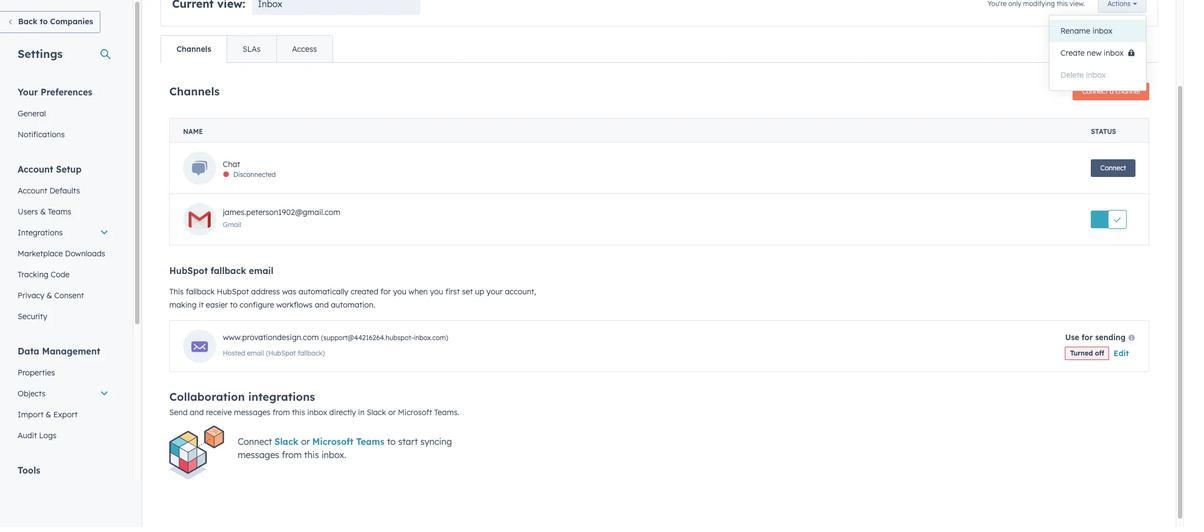 Task type: vqa. For each thing, say whether or not it's contained in the screenshot.
Consent Options link
no



Task type: locate. For each thing, give the bounding box(es) containing it.
import
[[18, 410, 44, 420]]

connect
[[1082, 87, 1108, 95], [1101, 164, 1126, 172], [238, 436, 272, 447]]

1 horizontal spatial microsoft
[[398, 408, 432, 418]]

and inside this fallback hubspot address was automatically created for you when you first set up your account, making it easier to configure workflows and automation.
[[315, 300, 329, 310]]

0 horizontal spatial teams
[[48, 207, 71, 217]]

1 horizontal spatial or
[[388, 408, 396, 418]]

and down the automatically
[[315, 300, 329, 310]]

microsoft inside connect slack or microsoft teams to start syncing messages from this inbox.
[[312, 436, 353, 447]]

slack inside connect slack or microsoft teams to start syncing messages from this inbox.
[[275, 436, 298, 447]]

1 vertical spatial microsoft
[[312, 436, 353, 447]]

1 horizontal spatial you
[[430, 287, 443, 297]]

connect inside connect slack or microsoft teams to start syncing messages from this inbox.
[[238, 436, 272, 447]]

1 vertical spatial messages
[[238, 449, 279, 460]]

address
[[251, 287, 280, 297]]

1 vertical spatial and
[[190, 408, 204, 418]]

this
[[292, 408, 305, 418], [304, 449, 319, 460]]

slas
[[243, 44, 261, 54]]

slack down integrations
[[275, 436, 298, 447]]

& right the users at the left top of page
[[40, 207, 46, 217]]

account
[[18, 164, 53, 175], [18, 186, 47, 196]]

1 vertical spatial connect
[[1101, 164, 1126, 172]]

messages down slack link
[[238, 449, 279, 460]]

when
[[409, 287, 428, 297]]

setup
[[56, 164, 82, 175]]

configure
[[240, 300, 274, 310]]

rename inbox
[[1061, 26, 1113, 36]]

tracking code link
[[11, 264, 115, 285]]

0 vertical spatial teams
[[48, 207, 71, 217]]

0 vertical spatial or
[[388, 408, 396, 418]]

0 vertical spatial channels
[[177, 44, 211, 54]]

0 vertical spatial &
[[40, 207, 46, 217]]

0 vertical spatial slack
[[367, 408, 386, 418]]

0 horizontal spatial for
[[381, 287, 391, 297]]

1 vertical spatial account
[[18, 186, 47, 196]]

connect left slack link
[[238, 436, 272, 447]]

1 horizontal spatial slack
[[367, 408, 386, 418]]

fallback)
[[298, 349, 325, 357]]

audit
[[18, 431, 37, 441]]

tab panel containing channels
[[161, 62, 1158, 488]]

1 vertical spatial from
[[282, 449, 302, 460]]

fallback inside this fallback hubspot address was automatically created for you when you first set up your account, making it easier to configure workflows and automation.
[[186, 287, 215, 297]]

back to companies
[[18, 17, 93, 26]]

teams up 'integrations' button
[[48, 207, 71, 217]]

email
[[249, 265, 273, 276], [247, 349, 264, 357]]

fallback for hubspot
[[186, 287, 215, 297]]

tab list
[[161, 35, 333, 63]]

microsoft teams link
[[312, 436, 387, 447]]

chat
[[223, 159, 240, 169]]

0 vertical spatial account
[[18, 164, 53, 175]]

& right privacy
[[47, 291, 52, 301]]

2 vertical spatial connect
[[238, 436, 272, 447]]

fallback up easier
[[211, 265, 246, 276]]

fallback
[[211, 265, 246, 276], [186, 287, 215, 297]]

1 vertical spatial hubspot
[[217, 287, 249, 297]]

marketplace downloads link
[[11, 243, 115, 264]]

& for export
[[46, 410, 51, 420]]

& for teams
[[40, 207, 46, 217]]

in
[[358, 408, 365, 418]]

or
[[388, 408, 396, 418], [301, 436, 310, 447]]

hubspot up this on the bottom of page
[[169, 265, 208, 276]]

teams down in
[[356, 436, 384, 447]]

1 vertical spatial or
[[301, 436, 310, 447]]

1 horizontal spatial hubspot
[[217, 287, 249, 297]]

0 horizontal spatial slack
[[275, 436, 298, 447]]

hubspot up easier
[[217, 287, 249, 297]]

off
[[1095, 349, 1104, 357]]

1 vertical spatial teams
[[356, 436, 384, 447]]

inbox left directly
[[307, 408, 327, 418]]

defaults
[[49, 186, 80, 196]]

hosted email (hubspot fallback)
[[223, 349, 325, 357]]

slack
[[367, 408, 386, 418], [275, 436, 298, 447]]

and right send
[[190, 408, 204, 418]]

account defaults link
[[11, 180, 115, 201]]

channels for channels link
[[177, 44, 211, 54]]

0 vertical spatial and
[[315, 300, 329, 310]]

tab panel
[[161, 62, 1158, 488]]

inbox down new
[[1086, 70, 1106, 80]]

this
[[169, 287, 184, 297]]

hubspot inside this fallback hubspot address was automatically created for you when you first set up your account, making it easier to configure workflows and automation.
[[217, 287, 249, 297]]

you left when
[[393, 287, 406, 297]]

microsoft
[[398, 408, 432, 418], [312, 436, 353, 447]]

slack inside collaboration integrations send and receive messages from this inbox directly in slack or microsoft teams.
[[367, 408, 386, 418]]

1 vertical spatial fallback
[[186, 287, 215, 297]]

0 horizontal spatial to
[[40, 17, 48, 26]]

back
[[18, 17, 37, 26]]

to left start
[[387, 436, 396, 447]]

1 horizontal spatial to
[[230, 300, 238, 310]]

properties
[[18, 368, 55, 378]]

0 vertical spatial to
[[40, 17, 48, 26]]

data management element
[[11, 345, 115, 446]]

email right 'hosted'
[[247, 349, 264, 357]]

hubspot fallback email
[[169, 265, 273, 276]]

inbox.com)
[[414, 334, 448, 342]]

workflows
[[276, 300, 313, 310]]

hubspot
[[169, 265, 208, 276], [217, 287, 249, 297]]

2 account from the top
[[18, 186, 47, 196]]

name
[[183, 127, 203, 136]]

1 vertical spatial slack
[[275, 436, 298, 447]]

for right use
[[1082, 333, 1093, 343]]

email up address
[[249, 265, 273, 276]]

channels inside banner
[[169, 84, 220, 98]]

1 horizontal spatial and
[[315, 300, 329, 310]]

this inside collaboration integrations send and receive messages from this inbox directly in slack or microsoft teams.
[[292, 408, 305, 418]]

for right created
[[381, 287, 391, 297]]

or down collaboration integrations send and receive messages from this inbox directly in slack or microsoft teams.
[[301, 436, 310, 447]]

to right the back on the left top
[[40, 17, 48, 26]]

2 horizontal spatial to
[[387, 436, 396, 447]]

up
[[475, 287, 484, 297]]

use
[[1065, 333, 1079, 343]]

& inside "link"
[[46, 410, 51, 420]]

(support@44216264.hubspot-
[[321, 334, 414, 342]]

1 vertical spatial this
[[304, 449, 319, 460]]

from
[[273, 408, 290, 418], [282, 449, 302, 460]]

tab list containing channels
[[161, 35, 333, 63]]

channels
[[177, 44, 211, 54], [169, 84, 220, 98]]

0 vertical spatial messages
[[234, 408, 270, 418]]

export
[[53, 410, 78, 420]]

you
[[393, 287, 406, 297], [430, 287, 443, 297]]

privacy & consent
[[18, 291, 84, 301]]

0 horizontal spatial and
[[190, 408, 204, 418]]

messages inside connect slack or microsoft teams to start syncing messages from this inbox.
[[238, 449, 279, 460]]

microsoft up inbox.
[[312, 436, 353, 447]]

inbox
[[1093, 26, 1113, 36], [1104, 48, 1124, 58], [1086, 70, 1106, 80], [307, 408, 327, 418]]

directly
[[329, 408, 356, 418]]

collaboration
[[169, 390, 245, 404]]

0 vertical spatial for
[[381, 287, 391, 297]]

connect down status at the top right of page
[[1101, 164, 1126, 172]]

fallback up the it
[[186, 287, 215, 297]]

tracking
[[18, 270, 48, 280]]

account up the account defaults at the top
[[18, 164, 53, 175]]

1 vertical spatial to
[[230, 300, 238, 310]]

and
[[315, 300, 329, 310], [190, 408, 204, 418]]

connect for connect a channel
[[1082, 87, 1108, 95]]

or inside collaboration integrations send and receive messages from this inbox directly in slack or microsoft teams.
[[388, 408, 396, 418]]

1 vertical spatial for
[[1082, 333, 1093, 343]]

messages
[[234, 408, 270, 418], [238, 449, 279, 460]]

2 vertical spatial to
[[387, 436, 396, 447]]

you left first
[[430, 287, 443, 297]]

preferences
[[41, 87, 92, 98]]

account setup
[[18, 164, 82, 175]]

0 horizontal spatial or
[[301, 436, 310, 447]]

connect down delete inbox 'button'
[[1082, 87, 1108, 95]]

from down slack link
[[282, 449, 302, 460]]

0 vertical spatial fallback
[[211, 265, 246, 276]]

james.peterson1902@gmail.com
[[223, 207, 341, 217]]

0 horizontal spatial microsoft
[[312, 436, 353, 447]]

1 account from the top
[[18, 164, 53, 175]]

0 vertical spatial this
[[292, 408, 305, 418]]

& left export
[[46, 410, 51, 420]]

for inside this fallback hubspot address was automatically created for you when you first set up your account, making it easier to configure workflows and automation.
[[381, 287, 391, 297]]

to
[[40, 17, 48, 26], [230, 300, 238, 310], [387, 436, 396, 447]]

slack right in
[[367, 408, 386, 418]]

this down integrations
[[292, 408, 305, 418]]

this fallback hubspot address was automatically created for you when you first set up your account, making it easier to configure workflows and automation.
[[169, 287, 536, 310]]

code
[[51, 270, 70, 280]]

1 vertical spatial channels
[[169, 84, 220, 98]]

0 horizontal spatial hubspot
[[169, 265, 208, 276]]

microsoft up start
[[398, 408, 432, 418]]

from down integrations
[[273, 408, 290, 418]]

slack link
[[275, 436, 301, 447]]

channels banner
[[169, 79, 1149, 100]]

1 you from the left
[[393, 287, 406, 297]]

this left inbox.
[[304, 449, 319, 460]]

2 vertical spatial &
[[46, 410, 51, 420]]

0 vertical spatial microsoft
[[398, 408, 432, 418]]

to right easier
[[230, 300, 238, 310]]

1 vertical spatial &
[[47, 291, 52, 301]]

0 vertical spatial from
[[273, 408, 290, 418]]

collaboration integrations send and receive messages from this inbox directly in slack or microsoft teams.
[[169, 390, 459, 418]]

&
[[40, 207, 46, 217], [47, 291, 52, 301], [46, 410, 51, 420]]

teams
[[48, 207, 71, 217], [356, 436, 384, 447]]

receive
[[206, 408, 232, 418]]

or right in
[[388, 408, 396, 418]]

it
[[199, 300, 204, 310]]

your preferences
[[18, 87, 92, 98]]

users
[[18, 207, 38, 217]]

account up the users at the left top of page
[[18, 186, 47, 196]]

companies
[[50, 17, 93, 26]]

logs
[[39, 431, 56, 441]]

integrations button
[[11, 222, 115, 243]]

connect a channel button
[[1073, 83, 1149, 100]]

messages right the receive
[[234, 408, 270, 418]]

access link
[[276, 36, 332, 62]]

1 vertical spatial email
[[247, 349, 264, 357]]

account,
[[505, 287, 536, 297]]

connect inside 'channels' banner
[[1082, 87, 1108, 95]]

0 vertical spatial connect
[[1082, 87, 1108, 95]]

create
[[1061, 48, 1085, 58]]

2 you from the left
[[430, 287, 443, 297]]

inbox inside collaboration integrations send and receive messages from this inbox directly in slack or microsoft teams.
[[307, 408, 327, 418]]

1 horizontal spatial teams
[[356, 436, 384, 447]]

0 horizontal spatial you
[[393, 287, 406, 297]]

0 vertical spatial hubspot
[[169, 265, 208, 276]]



Task type: describe. For each thing, give the bounding box(es) containing it.
to inside connect slack or microsoft teams to start syncing messages from this inbox.
[[387, 436, 396, 447]]

delete
[[1061, 70, 1084, 80]]

tracking code
[[18, 270, 70, 280]]

from inside connect slack or microsoft teams to start syncing messages from this inbox.
[[282, 449, 302, 460]]

inbox inside 'button'
[[1086, 70, 1106, 80]]

your
[[18, 87, 38, 98]]

downloads
[[65, 249, 105, 259]]

your
[[487, 287, 503, 297]]

rename inbox button
[[1050, 20, 1146, 42]]

new
[[1087, 48, 1102, 58]]

james.peterson1902@gmail.com gmail
[[223, 207, 341, 229]]

account setup element
[[11, 163, 115, 327]]

settings
[[18, 47, 63, 61]]

delete inbox button
[[1050, 64, 1146, 86]]

channels for 'channels' banner
[[169, 84, 220, 98]]

integrations
[[18, 228, 63, 238]]

account for account setup
[[18, 164, 53, 175]]

create new inbox
[[1061, 48, 1124, 58]]

messages inside collaboration integrations send and receive messages from this inbox directly in slack or microsoft teams.
[[234, 408, 270, 418]]

rename
[[1061, 26, 1091, 36]]

account defaults
[[18, 186, 80, 196]]

syncing
[[420, 436, 452, 447]]

back to companies link
[[0, 11, 100, 33]]

microsoft inside collaboration integrations send and receive messages from this inbox directly in slack or microsoft teams.
[[398, 408, 432, 418]]

import & export link
[[11, 404, 115, 425]]

objects
[[18, 389, 45, 399]]

notifications link
[[11, 124, 115, 145]]

audit logs
[[18, 431, 56, 441]]

& for consent
[[47, 291, 52, 301]]

delete inbox
[[1061, 70, 1106, 80]]

connect for connect slack or microsoft teams to start syncing messages from this inbox.
[[238, 436, 272, 447]]

teams inside account setup element
[[48, 207, 71, 217]]

users & teams link
[[11, 201, 115, 222]]

general
[[18, 109, 46, 119]]

security link
[[11, 306, 115, 327]]

data management
[[18, 346, 100, 357]]

channels link
[[161, 36, 227, 62]]

inbox right new
[[1104, 48, 1124, 58]]

connect button
[[1091, 159, 1136, 177]]

set
[[462, 287, 473, 297]]

this inside connect slack or microsoft teams to start syncing messages from this inbox.
[[304, 449, 319, 460]]

connect a channel
[[1082, 87, 1140, 95]]

account for account defaults
[[18, 186, 47, 196]]

and inside collaboration integrations send and receive messages from this inbox directly in slack or microsoft teams.
[[190, 408, 204, 418]]

access
[[292, 44, 317, 54]]

inbox.
[[321, 449, 346, 460]]

import & export
[[18, 410, 78, 420]]

users & teams
[[18, 207, 71, 217]]

sending
[[1095, 333, 1126, 343]]

1 horizontal spatial for
[[1082, 333, 1093, 343]]

teams inside connect slack or microsoft teams to start syncing messages from this inbox.
[[356, 436, 384, 447]]

from inside collaboration integrations send and receive messages from this inbox directly in slack or microsoft teams.
[[273, 408, 290, 418]]

data
[[18, 346, 39, 357]]

was
[[282, 287, 296, 297]]

a
[[1110, 87, 1114, 95]]

consent
[[54, 291, 84, 301]]

making
[[169, 300, 197, 310]]

marketplace
[[18, 249, 63, 259]]

gmail
[[223, 220, 241, 229]]

start
[[398, 436, 418, 447]]

teams.
[[434, 408, 459, 418]]

create new inbox button
[[1050, 42, 1146, 64]]

connect for connect
[[1101, 164, 1126, 172]]

management
[[42, 346, 100, 357]]

or inside connect slack or microsoft teams to start syncing messages from this inbox.
[[301, 436, 310, 447]]

marketplace downloads
[[18, 249, 105, 259]]

easier
[[206, 300, 228, 310]]

send
[[169, 408, 188, 418]]

www.provationdesign.com (support@44216264.hubspot-inbox.com)
[[223, 333, 448, 343]]

status
[[1091, 127, 1116, 136]]

integrations
[[248, 390, 315, 404]]

turned
[[1070, 349, 1093, 357]]

automatically
[[299, 287, 348, 297]]

fallback for email
[[211, 265, 246, 276]]

privacy & consent link
[[11, 285, 115, 306]]

disconnected
[[233, 171, 276, 179]]

channel
[[1116, 87, 1140, 95]]

privacy
[[18, 291, 44, 301]]

to inside this fallback hubspot address was automatically created for you when you first set up your account, making it easier to configure workflows and automation.
[[230, 300, 238, 310]]

first
[[445, 287, 460, 297]]

connect slack or microsoft teams to start syncing messages from this inbox.
[[238, 436, 452, 460]]

general link
[[11, 103, 115, 124]]

(hubspot
[[266, 349, 296, 357]]

hosted
[[223, 349, 245, 357]]

0 vertical spatial email
[[249, 265, 273, 276]]

security
[[18, 312, 47, 322]]

objects button
[[11, 383, 115, 404]]

your preferences element
[[11, 86, 115, 145]]

properties link
[[11, 362, 115, 383]]

inbox up create new inbox button
[[1093, 26, 1113, 36]]



